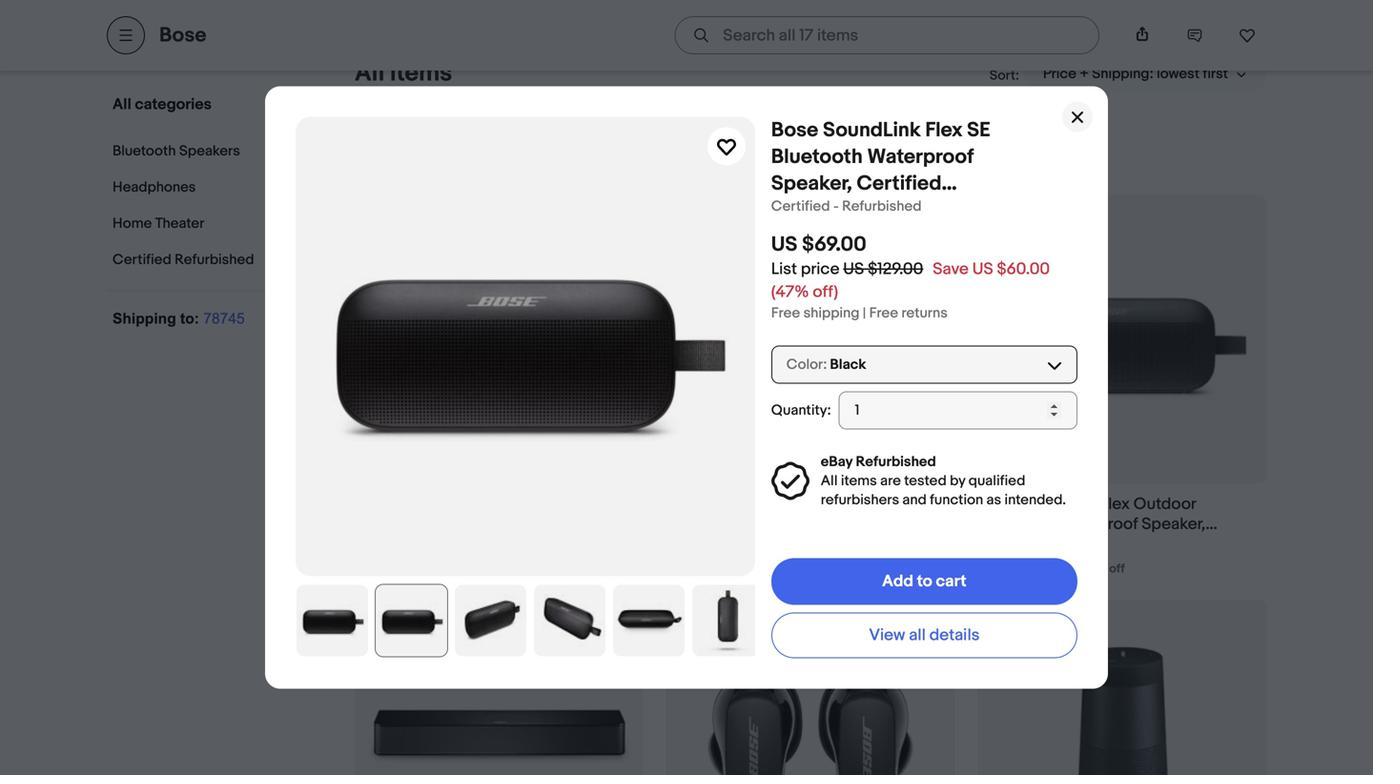 Task type: vqa. For each thing, say whether or not it's contained in the screenshot.
second price: from right
yes



Task type: locate. For each thing, give the bounding box(es) containing it.
all
[[355, 59, 385, 88], [821, 473, 838, 490]]

waterproof for bose soundlink flex outdoor bluetooth waterproof speaker, certified refurbished
[[1054, 515, 1139, 535]]

items
[[390, 59, 452, 88], [841, 473, 878, 490]]

off right 37%
[[1110, 562, 1126, 577]]

price: up picture 2 of 6
[[377, 562, 410, 577]]

bluetooth down as
[[978, 515, 1051, 535]]

bose for bose soundlink micro outdoor bluetooth waterproof speaker, certified refurbished
[[667, 495, 704, 515]]

refurbished up $69.00
[[772, 198, 887, 223]]

0 horizontal spatial price:
[[377, 562, 410, 577]]

list inside bose soundlink flex se bluetooth waterproof speaker, certified refurbished dialog
[[772, 260, 798, 280]]

save us $60.00 (47% off)
[[772, 260, 1051, 303]]

0 horizontal spatial waterproof
[[743, 515, 827, 535]]

off)
[[813, 283, 839, 303]]

us down $69.00
[[844, 260, 865, 280]]

list for list price: $129.00 47% off
[[355, 562, 374, 577]]

speaker, for bose soundlink flex outdoor bluetooth waterproof speaker, certified refurbished
[[1142, 515, 1206, 535]]

off for list price: $129.00 47% off
[[487, 562, 502, 577]]

$129.00 up returns
[[868, 260, 924, 280]]

free down (47%
[[772, 305, 801, 322]]

us $69.00
[[772, 232, 867, 257]]

$119.00
[[724, 562, 763, 577]]

returns
[[902, 305, 948, 322]]

certified inside bose soundlink micro outdoor bluetooth waterproof speaker, certified refurbished
[[667, 535, 734, 555]]

free right |
[[870, 305, 899, 322]]

certified for bose soundlink micro outdoor bluetooth waterproof speaker, certified refurbished
[[667, 535, 734, 555]]

all
[[909, 626, 926, 646]]

view all details link
[[772, 613, 1078, 659]]

1 horizontal spatial flex
[[1101, 495, 1131, 515]]

1 horizontal spatial outdoor
[[1134, 495, 1197, 515]]

bluetooth up 'list price: $119.00 34% off' at the bottom of the page
[[667, 515, 739, 535]]

1 off from the left
[[487, 562, 502, 577]]

soundlink inside bose soundlink micro outdoor bluetooth waterproof speaker, certified refurbished
[[708, 495, 785, 515]]

1 outdoor from the left
[[835, 495, 897, 515]]

flex up 37%
[[1101, 495, 1131, 515]]

bluetooth inside bose soundlink micro outdoor bluetooth waterproof speaker, certified refurbished
[[667, 515, 739, 535]]

1 vertical spatial all
[[821, 473, 838, 490]]

bose soundlink flex outdoor bluetooth waterproof speaker, certified refurbished
[[978, 495, 1206, 555]]

0 vertical spatial items
[[390, 59, 452, 88]]

us
[[772, 232, 798, 257], [844, 260, 865, 280], [973, 260, 994, 280]]

details
[[930, 626, 980, 646]]

list for list price: $119.00 34% off
[[667, 562, 686, 577]]

3 price: from the left
[[1001, 562, 1033, 577]]

waterproof down se in the right top of the page
[[868, 145, 974, 169]]

$129.00 left 47%
[[412, 562, 454, 577]]

outdoor inside bose soundlink micro outdoor bluetooth waterproof speaker, certified refurbished
[[835, 495, 897, 515]]

1 horizontal spatial us
[[844, 260, 865, 280]]

bose soundlink micro outdoor bluetooth waterproof speaker, certified refurbished button
[[667, 495, 955, 555]]

list up "picture 5 of 6"
[[667, 562, 686, 577]]

certified up 'list price: $119.00 34% off' at the bottom of the page
[[667, 535, 734, 555]]

$94.00 list price: $149.00 37% off
[[978, 534, 1126, 577]]

flex inside bose soundlink flex se bluetooth waterproof speaker, certified refurbished
[[926, 118, 963, 143]]

certified for bose soundlink flex se bluetooth waterproof speaker, certified refurbished
[[857, 171, 942, 196]]

flex inside bose soundlink flex outdoor bluetooth waterproof speaker, certified refurbished
[[1101, 495, 1131, 515]]

bose for bose link
[[159, 23, 207, 48]]

1 horizontal spatial free
[[870, 305, 899, 322]]

flex
[[926, 118, 963, 143], [1101, 495, 1131, 515]]

all inside ebay refurbished all items are tested by qualified refurbishers and function as intended.
[[821, 473, 838, 490]]

bluetooth inside bose soundlink flex se bluetooth waterproof speaker, certified refurbished
[[772, 145, 863, 169]]

1 vertical spatial items
[[841, 473, 878, 490]]

price:
[[377, 562, 410, 577], [689, 562, 721, 577], [1001, 562, 1033, 577]]

soundlink left micro
[[708, 495, 785, 515]]

picture 6 of 6 image
[[693, 585, 764, 657]]

refurbished up 37%
[[1049, 535, 1140, 555]]

soundlink
[[823, 118, 921, 143], [708, 495, 785, 515], [1020, 495, 1097, 515]]

3 off from the left
[[1110, 562, 1126, 577]]

waterproof inside bose soundlink flex outdoor bluetooth waterproof speaker, certified refurbished
[[1054, 515, 1139, 535]]

bose solo soundbar ii home theater, certified refurbished : quick view image
[[356, 637, 642, 776]]

1 horizontal spatial $129.00
[[868, 260, 924, 280]]

bose soundlink flex se bluetooth waterproof speaker, certified refurbished : quick view image
[[356, 232, 642, 447]]

1 horizontal spatial soundlink
[[823, 118, 921, 143]]

picture 2 of 6 image
[[376, 585, 447, 657]]

bose inside bose soundlink micro outdoor bluetooth waterproof speaker, certified refurbished
[[667, 495, 704, 515]]

se
[[968, 118, 991, 143]]

waterproof inside bose soundlink flex se bluetooth waterproof speaker, certified refurbished
[[868, 145, 974, 169]]

37%
[[1082, 562, 1107, 577]]

2 horizontal spatial off
[[1110, 562, 1126, 577]]

0 horizontal spatial soundlink
[[708, 495, 785, 515]]

speaker, inside bose soundlink flex se bluetooth waterproof speaker, certified refurbished
[[772, 171, 853, 196]]

refurbished up are
[[856, 454, 937, 471]]

0 vertical spatial $129.00
[[868, 260, 924, 280]]

outdoor inside bose soundlink flex outdoor bluetooth waterproof speaker, certified refurbished
[[1134, 495, 1197, 515]]

refurbished inside bose soundlink flex outdoor bluetooth waterproof speaker, certified refurbished
[[1049, 535, 1140, 555]]

bose soundlink flex outdoor bluetooth waterproof speaker, certified refurbished : quick view image
[[980, 232, 1266, 447]]

$129.00 inside bose soundlink flex se bluetooth waterproof speaker, certified refurbished dialog
[[868, 260, 924, 280]]

refurbished for bose soundlink micro outdoor bluetooth waterproof speaker, certified refurbished
[[738, 535, 829, 555]]

all items
[[355, 59, 452, 88]]

bose
[[159, 23, 207, 48], [772, 118, 819, 143], [667, 495, 704, 515], [978, 495, 1016, 515]]

refurbished
[[772, 198, 887, 223], [843, 198, 922, 215], [856, 454, 937, 471], [738, 535, 829, 555], [1049, 535, 1140, 555]]

us up (47%
[[772, 232, 798, 257]]

certified inside bose soundlink flex outdoor bluetooth waterproof speaker, certified refurbished
[[978, 535, 1046, 555]]

1 horizontal spatial off
[[796, 562, 812, 577]]

waterproof up 34%
[[743, 515, 827, 535]]

view
[[870, 626, 906, 646]]

0 horizontal spatial us
[[772, 232, 798, 257]]

micro
[[789, 495, 831, 515]]

0 horizontal spatial free
[[772, 305, 801, 322]]

certified
[[857, 171, 942, 196], [772, 198, 831, 215], [667, 535, 734, 555], [978, 535, 1046, 555]]

speaker,
[[772, 171, 853, 196], [831, 515, 895, 535], [1142, 515, 1206, 535]]

1 price: from the left
[[377, 562, 410, 577]]

picture 1 of 6 image
[[297, 585, 368, 657]]

us inside save us $60.00 (47% off)
[[973, 260, 994, 280]]

items inside ebay refurbished all items are tested by qualified refurbishers and function as intended.
[[841, 473, 878, 490]]

$129.00
[[868, 260, 924, 280], [412, 562, 454, 577]]

off right 47%
[[487, 562, 502, 577]]

off
[[487, 562, 502, 577], [796, 562, 812, 577], [1110, 562, 1126, 577]]

1 horizontal spatial items
[[841, 473, 878, 490]]

bluetooth inside bose soundlink flex outdoor bluetooth waterproof speaker, certified refurbished
[[978, 515, 1051, 535]]

off right 34%
[[796, 562, 812, 577]]

flex left se in the right top of the page
[[926, 118, 963, 143]]

list up (47%
[[772, 260, 798, 280]]

certified down as
[[978, 535, 1046, 555]]

speaker, inside bose soundlink flex outdoor bluetooth waterproof speaker, certified refurbished
[[1142, 515, 1206, 535]]

waterproof for bose soundlink flex se bluetooth waterproof speaker, certified refurbished
[[868, 145, 974, 169]]

list
[[772, 260, 798, 280], [355, 562, 374, 577], [667, 562, 686, 577], [978, 562, 998, 577]]

2 horizontal spatial bluetooth
[[978, 515, 1051, 535]]

sort:
[[990, 68, 1020, 84]]

flex for se
[[926, 118, 963, 143]]

price: left the $119.00
[[689, 562, 721, 577]]

bluetooth
[[772, 145, 863, 169], [667, 515, 739, 535], [978, 515, 1051, 535]]

certified inside bose soundlink flex se bluetooth waterproof speaker, certified refurbished
[[857, 171, 942, 196]]

bose for bose soundlink flex outdoor bluetooth waterproof speaker, certified refurbished
[[978, 495, 1016, 515]]

waterproof
[[868, 145, 974, 169], [743, 515, 827, 535], [1054, 515, 1139, 535]]

bose soundlink revolve ii outdoor bluetooth speaker, certified refurbished : quick view image
[[980, 622, 1266, 776]]

outdoor
[[835, 495, 897, 515], [1134, 495, 1197, 515]]

color: black
[[787, 356, 867, 374]]

waterproof up 37%
[[1054, 515, 1139, 535]]

0 horizontal spatial $129.00
[[412, 562, 454, 577]]

2 horizontal spatial price:
[[1001, 562, 1033, 577]]

refurbishers
[[821, 492, 900, 509]]

0 horizontal spatial all
[[355, 59, 385, 88]]

0 horizontal spatial outdoor
[[835, 495, 897, 515]]

-
[[834, 198, 839, 215]]

2 outdoor from the left
[[1134, 495, 1197, 515]]

list down $94.00
[[978, 562, 998, 577]]

certified up certified - refurbished on the top
[[857, 171, 942, 196]]

intended.
[[1005, 492, 1067, 509]]

soundlink up certified - refurbished on the top
[[823, 118, 921, 143]]

list for list price us $129.00
[[772, 260, 798, 280]]

list price: $119.00 34% off
[[667, 562, 812, 577]]

bluetooth up - at the top right
[[772, 145, 863, 169]]

price: down $94.00
[[1001, 562, 1033, 577]]

1 vertical spatial flex
[[1101, 495, 1131, 515]]

bose inside bose soundlink flex se bluetooth waterproof speaker, certified refurbished
[[772, 118, 819, 143]]

as
[[987, 492, 1002, 509]]

2 horizontal spatial soundlink
[[1020, 495, 1097, 515]]

2 horizontal spatial waterproof
[[1054, 515, 1139, 535]]

soundlink inside bose soundlink flex outdoor bluetooth waterproof speaker, certified refurbished
[[1020, 495, 1097, 515]]

soundlink inside bose soundlink flex se bluetooth waterproof speaker, certified refurbished
[[823, 118, 921, 143]]

soundlink up $94.00 list price: $149.00 37% off
[[1020, 495, 1097, 515]]

1 horizontal spatial waterproof
[[868, 145, 974, 169]]

waterproof inside bose soundlink micro outdoor bluetooth waterproof speaker, certified refurbished
[[743, 515, 827, 535]]

1 vertical spatial $129.00
[[412, 562, 454, 577]]

speaker, inside bose soundlink micro outdoor bluetooth waterproof speaker, certified refurbished
[[831, 515, 895, 535]]

add
[[883, 572, 914, 592]]

|
[[863, 305, 867, 322]]

2 off from the left
[[796, 562, 812, 577]]

us right save at right
[[973, 260, 994, 280]]

free
[[772, 305, 801, 322], [870, 305, 899, 322]]

0 horizontal spatial flex
[[926, 118, 963, 143]]

1 horizontal spatial price:
[[689, 562, 721, 577]]

0 horizontal spatial off
[[487, 562, 502, 577]]

$60.00
[[998, 260, 1051, 280]]

list up picture 1 of 6
[[355, 562, 374, 577]]

2 price: from the left
[[689, 562, 721, 577]]

add to cart button
[[772, 559, 1078, 605]]

2 horizontal spatial us
[[973, 260, 994, 280]]

price: inside $94.00 list price: $149.00 37% off
[[1001, 562, 1033, 577]]

1 horizontal spatial bluetooth
[[772, 145, 863, 169]]

free shipping | free returns
[[772, 305, 948, 322]]

0 horizontal spatial bluetooth
[[667, 515, 739, 535]]

1 horizontal spatial all
[[821, 473, 838, 490]]

refurbished up 34%
[[738, 535, 829, 555]]

refurbished inside bose soundlink micro outdoor bluetooth waterproof speaker, certified refurbished
[[738, 535, 829, 555]]

add to cart
[[883, 572, 967, 592]]

0 vertical spatial flex
[[926, 118, 963, 143]]

list price: $129.00 47% off
[[355, 562, 502, 577]]

refurbished inside bose soundlink flex se bluetooth waterproof speaker, certified refurbished
[[772, 198, 887, 223]]

quantity:
[[772, 402, 832, 419]]

bose inside bose soundlink flex outdoor bluetooth waterproof speaker, certified refurbished
[[978, 495, 1016, 515]]



Task type: describe. For each thing, give the bounding box(es) containing it.
price: for $119.00
[[689, 562, 721, 577]]

view all details
[[870, 626, 980, 646]]

are
[[881, 473, 902, 490]]

bluetooth for bose soundlink flex se bluetooth waterproof speaker, certified refurbished
[[772, 145, 863, 169]]

to
[[918, 572, 933, 592]]

list inside $94.00 list price: $149.00 37% off
[[978, 562, 998, 577]]

1 free from the left
[[772, 305, 801, 322]]

ebay refurbished all items are tested by qualified refurbishers and function as intended.
[[821, 454, 1067, 509]]

certified - refurbished
[[772, 198, 922, 215]]

price
[[801, 260, 840, 280]]

bose soundlink micro outdoor bluetooth waterproof speaker, certified refurbished : quick view image
[[704, 196, 918, 483]]

(47%
[[772, 283, 810, 303]]

bluetooth for bose soundlink flex outdoor bluetooth waterproof speaker, certified refurbished
[[978, 515, 1051, 535]]

off for list price: $119.00 34% off
[[796, 562, 812, 577]]

picture 5 of 6 image
[[613, 585, 685, 657]]

speaker, for bose soundlink flex se bluetooth waterproof speaker, certified refurbished
[[772, 171, 853, 196]]

tested
[[905, 473, 947, 490]]

soundlink for bose soundlink flex outdoor bluetooth waterproof speaker, certified refurbished
[[1020, 495, 1097, 515]]

bose quietcomfort ii noise cancelling headphones, certified refurbished : quick view image
[[668, 637, 954, 776]]

$69.00
[[803, 232, 867, 257]]

refurbished for bose soundlink flex se bluetooth waterproof speaker, certified refurbished
[[772, 198, 887, 223]]

bose soundlink flex se bluetooth waterproof speaker, certified refurbished link
[[772, 118, 991, 223]]

cart
[[936, 572, 967, 592]]

refurbished inside ebay refurbished all items are tested by qualified refurbishers and function as intended.
[[856, 454, 937, 471]]

flex for outdoor
[[1101, 495, 1131, 515]]

bose link
[[159, 23, 207, 48]]

certified left - at the top right
[[772, 198, 831, 215]]

bluetooth for bose soundlink micro outdoor bluetooth waterproof speaker, certified refurbished
[[667, 515, 739, 535]]

outdoor for micro
[[835, 495, 897, 515]]

soundlink for bose soundlink flex se bluetooth waterproof speaker, certified refurbished
[[823, 118, 921, 143]]

soundlink for bose soundlink micro outdoor bluetooth waterproof speaker, certified refurbished
[[708, 495, 785, 515]]

bose for bose soundlink flex se bluetooth waterproof speaker, certified refurbished
[[772, 118, 819, 143]]

outdoor for flex
[[1134, 495, 1197, 515]]

function
[[930, 492, 984, 509]]

waterproof for bose soundlink micro outdoor bluetooth waterproof speaker, certified refurbished
[[743, 515, 827, 535]]

black
[[830, 356, 867, 374]]

refurbished for bose soundlink flex outdoor bluetooth waterproof speaker, certified refurbished
[[1049, 535, 1140, 555]]

$149.00
[[1036, 562, 1078, 577]]

refurbished right - at the top right
[[843, 198, 922, 215]]

color:
[[787, 356, 828, 374]]

bose soundlink flex se bluetooth waterproof speaker, certified refurbished dialog
[[0, 0, 1374, 776]]

off inside $94.00 list price: $149.00 37% off
[[1110, 562, 1126, 577]]

47%
[[458, 562, 484, 577]]

34%
[[767, 562, 794, 577]]

certified for bose soundlink flex outdoor bluetooth waterproof speaker, certified refurbished
[[978, 535, 1046, 555]]

$94.00
[[978, 534, 1046, 559]]

save this seller bose image
[[1239, 27, 1257, 44]]

0 horizontal spatial items
[[390, 59, 452, 88]]

bose soundlink flex outdoor bluetooth waterproof speaker, certified refurbished button
[[978, 495, 1267, 555]]

qualified
[[969, 473, 1026, 490]]

save
[[933, 260, 969, 280]]

ebay
[[821, 454, 853, 471]]

list price us $129.00
[[772, 260, 924, 280]]

2 free from the left
[[870, 305, 899, 322]]

shipping
[[804, 305, 860, 322]]

and
[[903, 492, 927, 509]]

bose soundlink flex se bluetooth waterproof speaker, certified refurbished
[[772, 118, 991, 223]]

by
[[950, 473, 966, 490]]

price: for $129.00
[[377, 562, 410, 577]]

bose soundlink micro outdoor bluetooth waterproof speaker, certified refurbished
[[667, 495, 897, 555]]

picture 4 of 6 image
[[534, 585, 606, 657]]

picture 3 of 6 image
[[455, 585, 527, 657]]

0 vertical spatial all
[[355, 59, 385, 88]]

Quantity: number field
[[839, 392, 1078, 430]]

speaker, for bose soundlink micro outdoor bluetooth waterproof speaker, certified refurbished
[[831, 515, 895, 535]]



